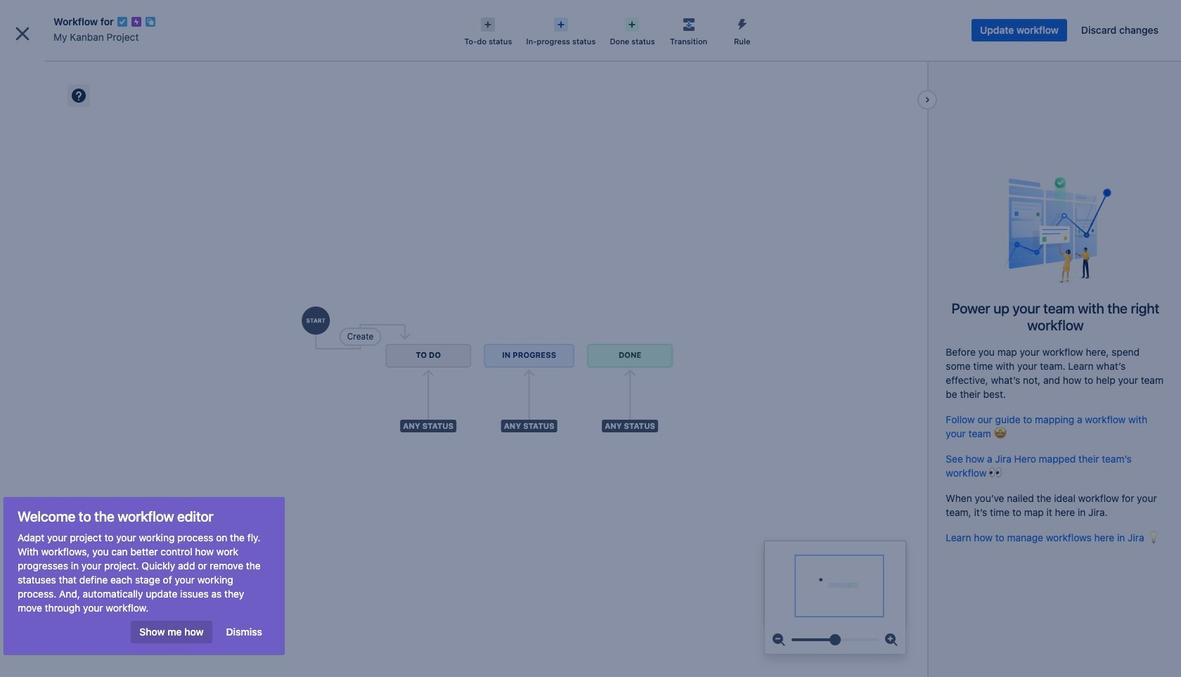 Task type: describe. For each thing, give the bounding box(es) containing it.
2 list item from the left
[[459, 0, 502, 39]]

collapse image
[[919, 91, 936, 108]]

4 list item from the left
[[559, 0, 607, 39]]

how to use the workflow diagram image
[[70, 87, 87, 104]]

close workflow editor image
[[11, 22, 34, 45]]

0 horizontal spatial list
[[145, 0, 830, 39]]

1 horizontal spatial list
[[1057, 7, 1173, 32]]

zoom in image
[[883, 631, 900, 648]]



Task type: locate. For each thing, give the bounding box(es) containing it.
banner
[[0, 0, 1181, 39]]

zoom out image
[[771, 631, 788, 648]]

sidebar element
[[0, 39, 169, 677]]

None search field
[[914, 8, 1055, 31]]

3 list item from the left
[[507, 0, 548, 39]]

list item
[[148, 0, 211, 39], [459, 0, 502, 39], [507, 0, 548, 39], [559, 0, 607, 39]]

main content
[[0, 39, 1181, 677]]

primary element
[[8, 0, 830, 39]]

1 list item from the left
[[148, 0, 211, 39]]

you're in the workflow viewfinder, use the arrow keys to move it element
[[765, 541, 906, 626]]

list
[[145, 0, 830, 39], [1057, 7, 1173, 32]]

Zoom level range field
[[792, 626, 879, 654]]

Search field
[[914, 8, 1055, 31]]

jira software image
[[37, 11, 131, 28], [37, 11, 131, 28]]

dialog
[[0, 0, 1181, 677]]



Task type: vqa. For each thing, say whether or not it's contained in the screenshot.
search icon
no



